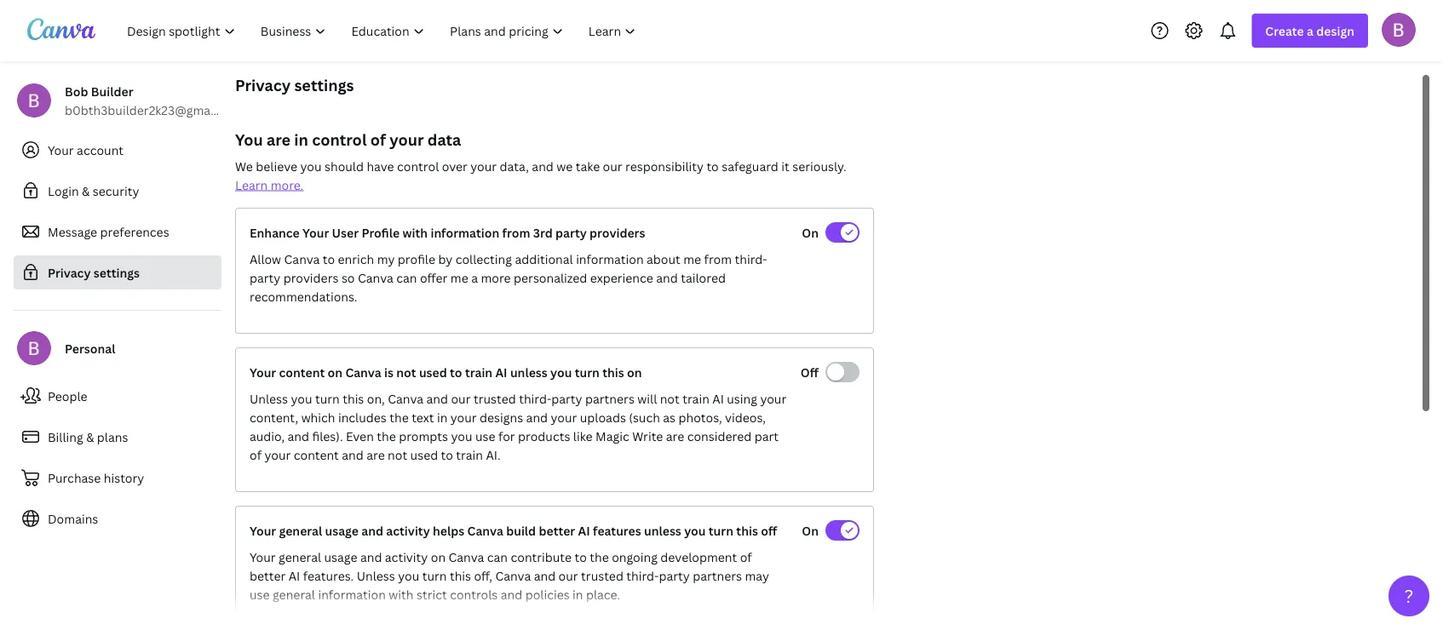 Task type: describe. For each thing, give the bounding box(es) containing it.
policies
[[526, 587, 570, 603]]

photos,
[[679, 410, 723, 426]]

0 vertical spatial the
[[390, 410, 409, 426]]

enhance your user profile with information from 3rd party providers
[[250, 225, 646, 241]]

ai up "designs"
[[496, 364, 508, 381]]

should
[[325, 158, 364, 174]]

controls
[[450, 587, 498, 603]]

on inside the 'your general usage and activity on canva can contribute to the ongoing development of better ai features. unless you turn this off, canva and our trusted third-party partners may use general information with strict controls and policies in place.'
[[431, 549, 446, 566]]

content inside unless you turn this on, canva and our trusted third-party partners will not train ai using your content, which includes the text in your designs and your uploads (such as photos, videos, audio, and files). even the prompts you use for products like magic write are considered part of your content and are not used to train ai.
[[294, 447, 339, 463]]

will
[[638, 391, 657, 407]]

your for your account
[[48, 142, 74, 158]]

you
[[235, 129, 263, 150]]

of inside unless you turn this on, canva and our trusted third-party partners will not train ai using your content, which includes the text in your designs and your uploads (such as photos, videos, audio, and files). even the prompts you use for products like magic write are considered part of your content and are not used to train ai.
[[250, 447, 262, 463]]

0 vertical spatial control
[[312, 129, 367, 150]]

you up which
[[291, 391, 312, 407]]

off
[[801, 364, 819, 381]]

on for your general usage and activity on canva can contribute to the ongoing development of better ai features. unless you turn this off, canva and our trusted third-party partners may use general information with strict controls and policies in place.
[[802, 523, 819, 539]]

strict
[[417, 587, 447, 603]]

even
[[346, 428, 374, 445]]

of inside the 'your general usage and activity on canva can contribute to the ongoing development of better ai features. unless you turn this off, canva and our trusted third-party partners may use general information with strict controls and policies in place.'
[[740, 549, 752, 566]]

data,
[[500, 158, 529, 174]]

1 horizontal spatial information
[[431, 225, 500, 241]]

bob
[[65, 83, 88, 99]]

your up like
[[551, 410, 577, 426]]

your for your general usage and activity helps canva build better ai features unless you turn this off
[[250, 523, 276, 539]]

can inside the 'your general usage and activity on canva can contribute to the ongoing development of better ai features. unless you turn this off, canva and our trusted third-party partners may use general information with strict controls and policies in place.'
[[487, 549, 508, 566]]

off
[[761, 523, 778, 539]]

can inside allow canva to enrich my profile by collecting additional information about me from third- party providers so canva can offer me a more personalized experience and tailored recommendations.
[[397, 270, 417, 286]]

allow canva to enrich my profile by collecting additional information about me from third- party providers so canva can offer me a more personalized experience and tailored recommendations.
[[250, 251, 768, 305]]

part
[[755, 428, 779, 445]]

1 horizontal spatial better
[[539, 523, 576, 539]]

your account link
[[14, 133, 222, 167]]

design
[[1317, 23, 1355, 39]]

general for your general usage and activity on canva can contribute to the ongoing development of better ai features. unless you turn this off, canva and our trusted third-party partners may use general information with strict controls and policies in place.
[[279, 549, 321, 566]]

canva left build
[[468, 523, 504, 539]]

bob builder b0bth3builder2k23@gmail.com
[[65, 83, 246, 118]]

use inside the 'your general usage and activity on canva can contribute to the ongoing development of better ai features. unless you turn this off, canva and our trusted third-party partners may use general information with strict controls and policies in place.'
[[250, 587, 270, 603]]

general for your general usage and activity helps canva build better ai features unless you turn this off
[[279, 523, 322, 539]]

turn up development
[[709, 523, 734, 539]]

information inside allow canva to enrich my profile by collecting additional information about me from third- party providers so canva can offer me a more personalized experience and tailored recommendations.
[[576, 251, 644, 267]]

believe
[[256, 158, 298, 174]]

1 horizontal spatial settings
[[294, 75, 354, 95]]

build
[[506, 523, 536, 539]]

b0bth3builder2k23@gmail.com
[[65, 102, 246, 118]]

bob builder image
[[1383, 13, 1417, 47]]

my
[[377, 251, 395, 267]]

more.
[[271, 177, 304, 193]]

unless you turn this on, canva and our trusted third-party partners will not train ai using your content, which includes the text in your designs and your uploads (such as photos, videos, audio, and files). even the prompts you use for products like magic write are considered part of your content and are not used to train ai.
[[250, 391, 787, 463]]

ai left features
[[578, 523, 590, 539]]

we
[[557, 158, 573, 174]]

0 vertical spatial me
[[684, 251, 702, 267]]

development
[[661, 549, 738, 566]]

login & security
[[48, 183, 139, 199]]

0 vertical spatial not
[[397, 364, 416, 381]]

you up development
[[685, 523, 706, 539]]

create a design
[[1266, 23, 1355, 39]]

safeguard
[[722, 158, 779, 174]]

a inside dropdown button
[[1308, 23, 1314, 39]]

responsibility
[[626, 158, 704, 174]]

offer
[[420, 270, 448, 286]]

2 horizontal spatial are
[[666, 428, 685, 445]]

enhance
[[250, 225, 300, 241]]

your down audio,
[[265, 447, 291, 463]]

billing & plans
[[48, 429, 128, 445]]

0 horizontal spatial on
[[328, 364, 343, 381]]

1 vertical spatial not
[[660, 391, 680, 407]]

login & security link
[[14, 174, 222, 208]]

canva right off,
[[496, 568, 531, 584]]

2 vertical spatial not
[[388, 447, 408, 463]]

magic
[[596, 428, 630, 445]]

unless inside unless you turn this on, canva and our trusted third-party partners will not train ai using your content, which includes the text in your designs and your uploads (such as photos, videos, audio, and files). even the prompts you use for products like magic write are considered part of your content and are not used to train ai.
[[250, 391, 288, 407]]

third- inside the 'your general usage and activity on canva can contribute to the ongoing development of better ai features. unless you turn this off, canva and our trusted third-party partners may use general information with strict controls and policies in place.'
[[627, 568, 659, 584]]

take
[[576, 158, 600, 174]]

over
[[442, 158, 468, 174]]

which
[[301, 410, 335, 426]]

usage for helps
[[325, 523, 359, 539]]

purchase history
[[48, 470, 144, 486]]

activity for on
[[385, 549, 428, 566]]

uploads
[[580, 410, 626, 426]]

2 horizontal spatial on
[[627, 364, 642, 381]]

message preferences link
[[14, 215, 222, 249]]

we believe you should have control over your data, and we take our responsibility to safeguard it seriously. learn more.
[[235, 158, 847, 193]]

text
[[412, 410, 434, 426]]

to inside allow canva to enrich my profile by collecting additional information about me from third- party providers so canva can offer me a more personalized experience and tailored recommendations.
[[323, 251, 335, 267]]

to inside the 'your general usage and activity on canva can contribute to the ongoing development of better ai features. unless you turn this off, canva and our trusted third-party partners may use general information with strict controls and policies in place.'
[[575, 549, 587, 566]]

domains
[[48, 511, 98, 527]]

(such
[[629, 410, 660, 426]]

to inside the 'we believe you should have control over your data, and we take our responsibility to safeguard it seriously. learn more.'
[[707, 158, 719, 174]]

ai.
[[486, 447, 501, 463]]

your right using
[[761, 391, 787, 407]]

domains link
[[14, 502, 222, 536]]

privacy settings inside privacy settings link
[[48, 265, 140, 281]]

account
[[77, 142, 124, 158]]

turn up uploads
[[575, 364, 600, 381]]

people
[[48, 388, 87, 404]]

our inside unless you turn this on, canva and our trusted third-party partners will not train ai using your content, which includes the text in your designs and your uploads (such as photos, videos, audio, and files). even the prompts you use for products like magic write are considered part of your content and are not used to train ai.
[[451, 391, 471, 407]]

message
[[48, 224, 97, 240]]

write
[[633, 428, 663, 445]]

0 vertical spatial with
[[403, 225, 428, 241]]

user
[[332, 225, 359, 241]]

in inside unless you turn this on, canva and our trusted third-party partners will not train ai using your content, which includes the text in your designs and your uploads (such as photos, videos, audio, and files). even the prompts you use for products like magic write are considered part of your content and are not used to train ai.
[[437, 410, 448, 426]]

your general usage and activity helps canva build better ai features unless you turn this off
[[250, 523, 778, 539]]

collecting
[[456, 251, 512, 267]]

2 vertical spatial general
[[273, 587, 315, 603]]

purchase
[[48, 470, 101, 486]]

0 vertical spatial train
[[465, 364, 493, 381]]

turn inside the 'your general usage and activity on canva can contribute to the ongoing development of better ai features. unless you turn this off, canva and our trusted third-party partners may use general information with strict controls and policies in place.'
[[422, 568, 447, 584]]

features
[[593, 523, 642, 539]]

canva up off,
[[449, 549, 484, 566]]

learn
[[235, 177, 268, 193]]

information inside the 'your general usage and activity on canva can contribute to the ongoing development of better ai features. unless you turn this off, canva and our trusted third-party partners may use general information with strict controls and policies in place.'
[[318, 587, 386, 603]]

1 vertical spatial train
[[683, 391, 710, 407]]

you are in control of your data
[[235, 129, 461, 150]]

for
[[499, 428, 515, 445]]

0 horizontal spatial unless
[[511, 364, 548, 381]]

canva right allow
[[284, 251, 320, 267]]

plans
[[97, 429, 128, 445]]

security
[[93, 183, 139, 199]]

helps
[[433, 523, 465, 539]]

more
[[481, 270, 511, 286]]

& for login
[[82, 183, 90, 199]]

preferences
[[100, 224, 169, 240]]

0 vertical spatial are
[[267, 129, 291, 150]]

have
[[367, 158, 394, 174]]

in inside the 'your general usage and activity on canva can contribute to the ongoing development of better ai features. unless you turn this off, canva and our trusted third-party partners may use general information with strict controls and policies in place.'
[[573, 587, 583, 603]]

personalized
[[514, 270, 588, 286]]

contribute
[[511, 549, 572, 566]]

third- inside allow canva to enrich my profile by collecting additional information about me from third- party providers so canva can offer me a more personalized experience and tailored recommendations.
[[735, 251, 768, 267]]

you right prompts
[[451, 428, 473, 445]]

place.
[[586, 587, 621, 603]]

videos,
[[725, 410, 766, 426]]

1 horizontal spatial providers
[[590, 225, 646, 241]]

your general usage and activity on canva can contribute to the ongoing development of better ai features. unless you turn this off, canva and our trusted third-party partners may use general information with strict controls and policies in place.
[[250, 549, 770, 603]]

features.
[[303, 568, 354, 584]]

partners inside the 'your general usage and activity on canva can contribute to the ongoing development of better ai features. unless you turn this off, canva and our trusted third-party partners may use general information with strict controls and policies in place.'
[[693, 568, 742, 584]]

activity for helps
[[386, 523, 430, 539]]



Task type: vqa. For each thing, say whether or not it's contained in the screenshot.
the Home
no



Task type: locate. For each thing, give the bounding box(es) containing it.
0 horizontal spatial third-
[[519, 391, 552, 407]]

are down even
[[367, 447, 385, 463]]

on for allow canva to enrich my profile by collecting additional information about me from third- party providers so canva can offer me a more personalized experience and tailored recommendations.
[[802, 225, 819, 241]]

train up photos,
[[683, 391, 710, 407]]

2 horizontal spatial information
[[576, 251, 644, 267]]

this up uploads
[[603, 364, 625, 381]]

this
[[603, 364, 625, 381], [343, 391, 364, 407], [737, 523, 759, 539], [450, 568, 471, 584]]

the inside the 'your general usage and activity on canva can contribute to the ongoing development of better ai features. unless you turn this off, canva and our trusted third-party partners may use general information with strict controls and policies in place.'
[[590, 549, 609, 566]]

on up "will"
[[627, 364, 642, 381]]

0 vertical spatial unless
[[511, 364, 548, 381]]

to left enrich
[[323, 251, 335, 267]]

designs
[[480, 410, 524, 426]]

1 horizontal spatial of
[[371, 129, 386, 150]]

can up off,
[[487, 549, 508, 566]]

products
[[518, 428, 571, 445]]

1 vertical spatial unless
[[644, 523, 682, 539]]

1 vertical spatial used
[[411, 447, 438, 463]]

2 vertical spatial the
[[590, 549, 609, 566]]

our
[[603, 158, 623, 174], [451, 391, 471, 407], [559, 568, 578, 584]]

activity inside the 'your general usage and activity on canva can contribute to the ongoing development of better ai features. unless you turn this off, canva and our trusted third-party partners may use general information with strict controls and policies in place.'
[[385, 549, 428, 566]]

1 horizontal spatial on
[[431, 549, 446, 566]]

1 vertical spatial our
[[451, 391, 471, 407]]

providers up experience
[[590, 225, 646, 241]]

use inside unless you turn this on, canva and our trusted third-party partners will not train ai using your content, which includes the text in your designs and your uploads (such as photos, videos, audio, and files). even the prompts you use for products like magic write are considered part of your content and are not used to train ai.
[[476, 428, 496, 445]]

1 horizontal spatial unless
[[357, 568, 395, 584]]

tailored
[[681, 270, 726, 286]]

train
[[465, 364, 493, 381], [683, 391, 710, 407], [456, 447, 483, 463]]

providers inside allow canva to enrich my profile by collecting additional information about me from third- party providers so canva can offer me a more personalized experience and tailored recommendations.
[[284, 270, 339, 286]]

?
[[1405, 584, 1414, 609]]

activity up strict
[[385, 549, 428, 566]]

unless right features.
[[357, 568, 395, 584]]

0 horizontal spatial information
[[318, 587, 386, 603]]

from inside allow canva to enrich my profile by collecting additional information about me from third- party providers so canva can offer me a more personalized experience and tailored recommendations.
[[705, 251, 732, 267]]

with up profile on the left
[[403, 225, 428, 241]]

1 vertical spatial privacy
[[48, 265, 91, 281]]

control inside the 'we believe you should have control over your data, and we take our responsibility to safeguard it seriously. learn more.'
[[397, 158, 439, 174]]

0 vertical spatial general
[[279, 523, 322, 539]]

1 vertical spatial providers
[[284, 270, 339, 286]]

0 horizontal spatial better
[[250, 568, 286, 584]]

better inside the 'your general usage and activity on canva can contribute to the ongoing development of better ai features. unless you turn this off, canva and our trusted third-party partners may use general information with strict controls and policies in place.'
[[250, 568, 286, 584]]

with
[[403, 225, 428, 241], [389, 587, 414, 603]]

privacy settings
[[235, 75, 354, 95], [48, 265, 140, 281]]

on
[[802, 225, 819, 241], [802, 523, 819, 539]]

1 vertical spatial me
[[451, 270, 469, 286]]

login
[[48, 183, 79, 199]]

party inside allow canva to enrich my profile by collecting additional information about me from third- party providers so canva can offer me a more personalized experience and tailored recommendations.
[[250, 270, 281, 286]]

your
[[390, 129, 424, 150], [471, 158, 497, 174], [761, 391, 787, 407], [451, 410, 477, 426], [551, 410, 577, 426], [265, 447, 291, 463]]

1 horizontal spatial can
[[487, 549, 508, 566]]

activity left helps at the bottom left of the page
[[386, 523, 430, 539]]

to down prompts
[[441, 447, 453, 463]]

0 horizontal spatial are
[[267, 129, 291, 150]]

on right off
[[802, 523, 819, 539]]

0 vertical spatial usage
[[325, 523, 359, 539]]

like
[[574, 428, 593, 445]]

your up have on the top left of page
[[390, 129, 424, 150]]

our right the take
[[603, 158, 623, 174]]

privacy up you
[[235, 75, 291, 95]]

1 vertical spatial from
[[705, 251, 732, 267]]

in up believe in the top of the page
[[294, 129, 309, 150]]

can
[[397, 270, 417, 286], [487, 549, 508, 566]]

information up collecting
[[431, 225, 500, 241]]

1 vertical spatial can
[[487, 549, 508, 566]]

files).
[[312, 428, 343, 445]]

the right even
[[377, 428, 396, 445]]

our down your content on canva is not used to train ai unless you turn this on
[[451, 391, 471, 407]]

1 horizontal spatial our
[[559, 568, 578, 584]]

party right 3rd
[[556, 225, 587, 241]]

0 horizontal spatial me
[[451, 270, 469, 286]]

by
[[439, 251, 453, 267]]

in right text
[[437, 410, 448, 426]]

in left "place."
[[573, 587, 583, 603]]

0 horizontal spatial of
[[250, 447, 262, 463]]

0 vertical spatial of
[[371, 129, 386, 150]]

0 horizontal spatial privacy
[[48, 265, 91, 281]]

we
[[235, 158, 253, 174]]

1 vertical spatial the
[[377, 428, 396, 445]]

canva down my
[[358, 270, 394, 286]]

party inside the 'your general usage and activity on canva can contribute to the ongoing development of better ai features. unless you turn this off, canva and our trusted third-party partners may use general information with strict controls and policies in place.'
[[659, 568, 690, 584]]

ai left features.
[[289, 568, 300, 584]]

turn
[[575, 364, 600, 381], [315, 391, 340, 407], [709, 523, 734, 539], [422, 568, 447, 584]]

&
[[82, 183, 90, 199], [86, 429, 94, 445]]

? button
[[1389, 576, 1430, 617]]

0 vertical spatial settings
[[294, 75, 354, 95]]

& inside billing & plans link
[[86, 429, 94, 445]]

better left features.
[[250, 568, 286, 584]]

the down features
[[590, 549, 609, 566]]

this inside unless you turn this on, canva and our trusted third-party partners will not train ai using your content, which includes the text in your designs and your uploads (such as photos, videos, audio, and files). even the prompts you use for products like magic write are considered part of your content and are not used to train ai.
[[343, 391, 364, 407]]

trusted inside the 'your general usage and activity on canva can contribute to the ongoing development of better ai features. unless you turn this off, canva and our trusted third-party partners may use general information with strict controls and policies in place.'
[[581, 568, 624, 584]]

trusted inside unless you turn this on, canva and our trusted third-party partners will not train ai using your content, which includes the text in your designs and your uploads (such as photos, videos, audio, and files). even the prompts you use for products like magic write are considered part of your content and are not used to train ai.
[[474, 391, 516, 407]]

a left design at the top
[[1308, 23, 1314, 39]]

0 horizontal spatial trusted
[[474, 391, 516, 407]]

personal
[[65, 341, 115, 357]]

providers up recommendations.
[[284, 270, 339, 286]]

1 horizontal spatial a
[[1308, 23, 1314, 39]]

me
[[684, 251, 702, 267], [451, 270, 469, 286]]

party inside unless you turn this on, canva and our trusted third-party partners will not train ai using your content, which includes the text in your designs and your uploads (such as photos, videos, audio, and files). even the prompts you use for products like magic write are considered part of your content and are not used to train ai.
[[552, 391, 583, 407]]

trusted
[[474, 391, 516, 407], [581, 568, 624, 584]]

1 vertical spatial third-
[[519, 391, 552, 407]]

1 vertical spatial content
[[294, 447, 339, 463]]

settings down "message preferences" link
[[94, 265, 140, 281]]

used right is
[[419, 364, 447, 381]]

unless up content,
[[250, 391, 288, 407]]

of
[[371, 129, 386, 150], [250, 447, 262, 463], [740, 549, 752, 566]]

0 horizontal spatial partners
[[586, 391, 635, 407]]

0 vertical spatial third-
[[735, 251, 768, 267]]

1 horizontal spatial third-
[[627, 568, 659, 584]]

1 horizontal spatial unless
[[644, 523, 682, 539]]

1 vertical spatial are
[[666, 428, 685, 445]]

ongoing
[[612, 549, 658, 566]]

your left "designs"
[[451, 410, 477, 426]]

privacy settings up you
[[235, 75, 354, 95]]

your content on canva is not used to train ai unless you turn this on
[[250, 364, 642, 381]]

partners inside unless you turn this on, canva and our trusted third-party partners will not train ai using your content, which includes the text in your designs and your uploads (such as photos, videos, audio, and files). even the prompts you use for products like magic write are considered part of your content and are not used to train ai.
[[586, 391, 635, 407]]

it
[[782, 158, 790, 174]]

0 vertical spatial privacy settings
[[235, 75, 354, 95]]

your for your general usage and activity on canva can contribute to the ongoing development of better ai features. unless you turn this off, canva and our trusted third-party partners may use general information with strict controls and policies in place.
[[250, 549, 276, 566]]

0 vertical spatial used
[[419, 364, 447, 381]]

using
[[727, 391, 758, 407]]

you inside the 'your general usage and activity on canva can contribute to the ongoing development of better ai features. unless you turn this off, canva and our trusted third-party partners may use general information with strict controls and policies in place.'
[[398, 568, 420, 584]]

& right login
[[82, 183, 90, 199]]

from up tailored
[[705, 251, 732, 267]]

privacy settings down "message preferences"
[[48, 265, 140, 281]]

control
[[312, 129, 367, 150], [397, 158, 439, 174]]

on down seriously.
[[802, 225, 819, 241]]

your right over
[[471, 158, 497, 174]]

1 horizontal spatial trusted
[[581, 568, 624, 584]]

use
[[476, 428, 496, 445], [250, 587, 270, 603]]

2 vertical spatial third-
[[627, 568, 659, 584]]

not
[[397, 364, 416, 381], [660, 391, 680, 407], [388, 447, 408, 463]]

1 vertical spatial general
[[279, 549, 321, 566]]

audio,
[[250, 428, 285, 445]]

1 vertical spatial with
[[389, 587, 414, 603]]

message preferences
[[48, 224, 169, 240]]

this left off,
[[450, 568, 471, 584]]

information down features.
[[318, 587, 386, 603]]

1 horizontal spatial partners
[[693, 568, 742, 584]]

billing
[[48, 429, 83, 445]]

people link
[[14, 379, 222, 413]]

a
[[1308, 23, 1314, 39], [472, 270, 478, 286]]

0 horizontal spatial can
[[397, 270, 417, 286]]

usage inside the 'your general usage and activity on canva can contribute to the ongoing development of better ai features. unless you turn this off, canva and our trusted third-party partners may use general information with strict controls and policies in place.'
[[324, 549, 358, 566]]

turn up which
[[315, 391, 340, 407]]

3rd
[[533, 225, 553, 241]]

of down audio,
[[250, 447, 262, 463]]

usage for on
[[324, 549, 358, 566]]

to inside unless you turn this on, canva and our trusted third-party partners will not train ai using your content, which includes the text in your designs and your uploads (such as photos, videos, audio, and files). even the prompts you use for products like magic write are considered part of your content and are not used to train ai.
[[441, 447, 453, 463]]

used inside unless you turn this on, canva and our trusted third-party partners will not train ai using your content, which includes the text in your designs and your uploads (such as photos, videos, audio, and files). even the prompts you use for products like magic write are considered part of your content and are not used to train ai.
[[411, 447, 438, 463]]

me up tailored
[[684, 251, 702, 267]]

recommendations.
[[250, 289, 358, 305]]

to left safeguard
[[707, 158, 719, 174]]

1 vertical spatial settings
[[94, 265, 140, 281]]

used
[[419, 364, 447, 381], [411, 447, 438, 463]]

to right contribute
[[575, 549, 587, 566]]

turn up strict
[[422, 568, 447, 584]]

the left text
[[390, 410, 409, 426]]

create
[[1266, 23, 1305, 39]]

includes
[[338, 410, 387, 426]]

ai inside the 'your general usage and activity on canva can contribute to the ongoing development of better ai features. unless you turn this off, canva and our trusted third-party partners may use general information with strict controls and policies in place.'
[[289, 568, 300, 584]]

1 horizontal spatial privacy settings
[[235, 75, 354, 95]]

0 horizontal spatial unless
[[250, 391, 288, 407]]

1 vertical spatial control
[[397, 158, 439, 174]]

canva inside unless you turn this on, canva and our trusted third-party partners will not train ai using your content, which includes the text in your designs and your uploads (such as photos, videos, audio, and files). even the prompts you use for products like magic write are considered part of your content and are not used to train ai.
[[388, 391, 424, 407]]

1 vertical spatial of
[[250, 447, 262, 463]]

your for your content on canva is not used to train ai unless you turn this on
[[250, 364, 276, 381]]

on down helps at the bottom left of the page
[[431, 549, 446, 566]]

create a design button
[[1252, 14, 1369, 48]]

you up more.
[[300, 158, 322, 174]]

not up as in the bottom of the page
[[660, 391, 680, 407]]

about
[[647, 251, 681, 267]]

are up believe in the top of the page
[[267, 129, 291, 150]]

trusted up "place."
[[581, 568, 624, 584]]

billing & plans link
[[14, 420, 222, 454]]

you inside the 'we believe you should have control over your data, and we take our responsibility to safeguard it seriously. learn more.'
[[300, 158, 322, 174]]

0 vertical spatial use
[[476, 428, 496, 445]]

2 horizontal spatial third-
[[735, 251, 768, 267]]

0 horizontal spatial privacy settings
[[48, 265, 140, 281]]

& inside login & security link
[[82, 183, 90, 199]]

0 vertical spatial information
[[431, 225, 500, 241]]

canva left is
[[346, 364, 382, 381]]

unless inside the 'your general usage and activity on canva can contribute to the ongoing development of better ai features. unless you turn this off, canva and our trusted third-party partners may use general information with strict controls and policies in place.'
[[357, 568, 395, 584]]

2 horizontal spatial in
[[573, 587, 583, 603]]

canva up text
[[388, 391, 424, 407]]

partners up uploads
[[586, 391, 635, 407]]

content,
[[250, 410, 299, 426]]

to right is
[[450, 364, 462, 381]]

0 horizontal spatial a
[[472, 270, 478, 286]]

1 vertical spatial privacy settings
[[48, 265, 140, 281]]

2 on from the top
[[802, 523, 819, 539]]

learn more. link
[[235, 177, 304, 193]]

1 horizontal spatial are
[[367, 447, 385, 463]]

better
[[539, 523, 576, 539], [250, 568, 286, 584]]

the
[[390, 410, 409, 426], [377, 428, 396, 445], [590, 549, 609, 566]]

seriously.
[[793, 158, 847, 174]]

enrich
[[338, 251, 374, 267]]

with left strict
[[389, 587, 414, 603]]

0 horizontal spatial settings
[[94, 265, 140, 281]]

0 horizontal spatial control
[[312, 129, 367, 150]]

from
[[503, 225, 531, 241], [705, 251, 732, 267]]

profile
[[398, 251, 436, 267]]

on up which
[[328, 364, 343, 381]]

with inside the 'your general usage and activity on canva can contribute to the ongoing development of better ai features. unless you turn this off, canva and our trusted third-party partners may use general information with strict controls and policies in place.'
[[389, 587, 414, 603]]

builder
[[91, 83, 133, 99]]

party down development
[[659, 568, 690, 584]]

1 on from the top
[[802, 225, 819, 241]]

0 vertical spatial in
[[294, 129, 309, 150]]

usage
[[325, 523, 359, 539], [324, 549, 358, 566]]

of up have on the top left of page
[[371, 129, 386, 150]]

purchase history link
[[14, 461, 222, 495]]

and inside allow canva to enrich my profile by collecting additional information about me from third- party providers so canva can offer me a more personalized experience and tailored recommendations.
[[657, 270, 678, 286]]

your
[[48, 142, 74, 158], [303, 225, 329, 241], [250, 364, 276, 381], [250, 523, 276, 539], [250, 549, 276, 566]]

your inside the 'your general usage and activity on canva can contribute to the ongoing development of better ai features. unless you turn this off, canva and our trusted third-party partners may use general information with strict controls and policies in place.'
[[250, 549, 276, 566]]

not down prompts
[[388, 447, 408, 463]]

privacy settings link
[[14, 256, 222, 290]]

a down collecting
[[472, 270, 478, 286]]

0 horizontal spatial in
[[294, 129, 309, 150]]

information up experience
[[576, 251, 644, 267]]

unless up "designs"
[[511, 364, 548, 381]]

0 vertical spatial activity
[[386, 523, 430, 539]]

your inside your account link
[[48, 142, 74, 158]]

third- inside unless you turn this on, canva and our trusted third-party partners will not train ai using your content, which includes the text in your designs and your uploads (such as photos, videos, audio, and files). even the prompts you use for products like magic write are considered part of your content and are not used to train ai.
[[519, 391, 552, 407]]

1 vertical spatial information
[[576, 251, 644, 267]]

1 vertical spatial on
[[802, 523, 819, 539]]

canva
[[284, 251, 320, 267], [358, 270, 394, 286], [346, 364, 382, 381], [388, 391, 424, 407], [468, 523, 504, 539], [449, 549, 484, 566], [496, 568, 531, 584]]

content up which
[[279, 364, 325, 381]]

providers
[[590, 225, 646, 241], [284, 270, 339, 286]]

trusted up "designs"
[[474, 391, 516, 407]]

party down allow
[[250, 270, 281, 286]]

0 vertical spatial privacy
[[235, 75, 291, 95]]

your inside the 'we believe you should have control over your data, and we take our responsibility to safeguard it seriously. learn more.'
[[471, 158, 497, 174]]

train up "designs"
[[465, 364, 493, 381]]

1 vertical spatial in
[[437, 410, 448, 426]]

1 vertical spatial partners
[[693, 568, 742, 584]]

not right is
[[397, 364, 416, 381]]

privacy down message on the top of the page
[[48, 265, 91, 281]]

you up the products
[[551, 364, 572, 381]]

2 vertical spatial of
[[740, 549, 752, 566]]

our up "policies"
[[559, 568, 578, 584]]

may
[[745, 568, 770, 584]]

1 vertical spatial use
[[250, 587, 270, 603]]

data
[[428, 129, 461, 150]]

additional
[[515, 251, 573, 267]]

2 vertical spatial are
[[367, 447, 385, 463]]

0 horizontal spatial our
[[451, 391, 471, 407]]

you up strict
[[398, 568, 420, 584]]

& left plans at the bottom of the page
[[86, 429, 94, 445]]

this left off
[[737, 523, 759, 539]]

turn inside unless you turn this on, canva and our trusted third-party partners will not train ai using your content, which includes the text in your designs and your uploads (such as photos, videos, audio, and files). even the prompts you use for products like magic write are considered part of your content and are not used to train ai.
[[315, 391, 340, 407]]

this inside the 'your general usage and activity on canva can contribute to the ongoing development of better ai features. unless you turn this off, canva and our trusted third-party partners may use general information with strict controls and policies in place.'
[[450, 568, 471, 584]]

to
[[707, 158, 719, 174], [323, 251, 335, 267], [450, 364, 462, 381], [441, 447, 453, 463], [575, 549, 587, 566]]

a inside allow canva to enrich my profile by collecting additional information about me from third- party providers so canva can offer me a more personalized experience and tailored recommendations.
[[472, 270, 478, 286]]

better up contribute
[[539, 523, 576, 539]]

2 vertical spatial in
[[573, 587, 583, 603]]

1 horizontal spatial privacy
[[235, 75, 291, 95]]

and inside the 'we believe you should have control over your data, and we take our responsibility to safeguard it seriously. learn more.'
[[532, 158, 554, 174]]

0 vertical spatial can
[[397, 270, 417, 286]]

ai inside unless you turn this on, canva and our trusted third-party partners will not train ai using your content, which includes the text in your designs and your uploads (such as photos, videos, audio, and files). even the prompts you use for products like magic write are considered part of your content and are not used to train ai.
[[713, 391, 724, 407]]

0 vertical spatial content
[[279, 364, 325, 381]]

from left 3rd
[[503, 225, 531, 241]]

0 vertical spatial on
[[802, 225, 819, 241]]

2 horizontal spatial our
[[603, 158, 623, 174]]

our inside the 'your general usage and activity on canva can contribute to the ongoing development of better ai features. unless you turn this off, canva and our trusted third-party partners may use general information with strict controls and policies in place.'
[[559, 568, 578, 584]]

of up 'may'
[[740, 549, 752, 566]]

used down prompts
[[411, 447, 438, 463]]

party up uploads
[[552, 391, 583, 407]]

prompts
[[399, 428, 448, 445]]

& for billing
[[86, 429, 94, 445]]

1 vertical spatial unless
[[357, 568, 395, 584]]

2 vertical spatial our
[[559, 568, 578, 584]]

top level navigation element
[[116, 14, 651, 48]]

0 vertical spatial &
[[82, 183, 90, 199]]

can down profile on the left
[[397, 270, 417, 286]]

and
[[532, 158, 554, 174], [657, 270, 678, 286], [427, 391, 448, 407], [526, 410, 548, 426], [288, 428, 309, 445], [342, 447, 364, 463], [362, 523, 384, 539], [360, 549, 382, 566], [534, 568, 556, 584], [501, 587, 523, 603]]

off,
[[474, 568, 493, 584]]

your account
[[48, 142, 124, 158]]

unless up ongoing
[[644, 523, 682, 539]]

settings up you are in control of your data
[[294, 75, 354, 95]]

ai left using
[[713, 391, 724, 407]]

1 horizontal spatial control
[[397, 158, 439, 174]]

1 vertical spatial activity
[[385, 549, 428, 566]]

train left ai. in the left of the page
[[456, 447, 483, 463]]

unless
[[511, 364, 548, 381], [644, 523, 682, 539]]

0 horizontal spatial use
[[250, 587, 270, 603]]

0 vertical spatial from
[[503, 225, 531, 241]]

2 vertical spatial train
[[456, 447, 483, 463]]

our inside the 'we believe you should have control over your data, and we take our responsibility to safeguard it seriously. learn more.'
[[603, 158, 623, 174]]

history
[[104, 470, 144, 486]]

this up includes
[[343, 391, 364, 407]]

general
[[279, 523, 322, 539], [279, 549, 321, 566], [273, 587, 315, 603]]

are
[[267, 129, 291, 150], [666, 428, 685, 445], [367, 447, 385, 463]]



